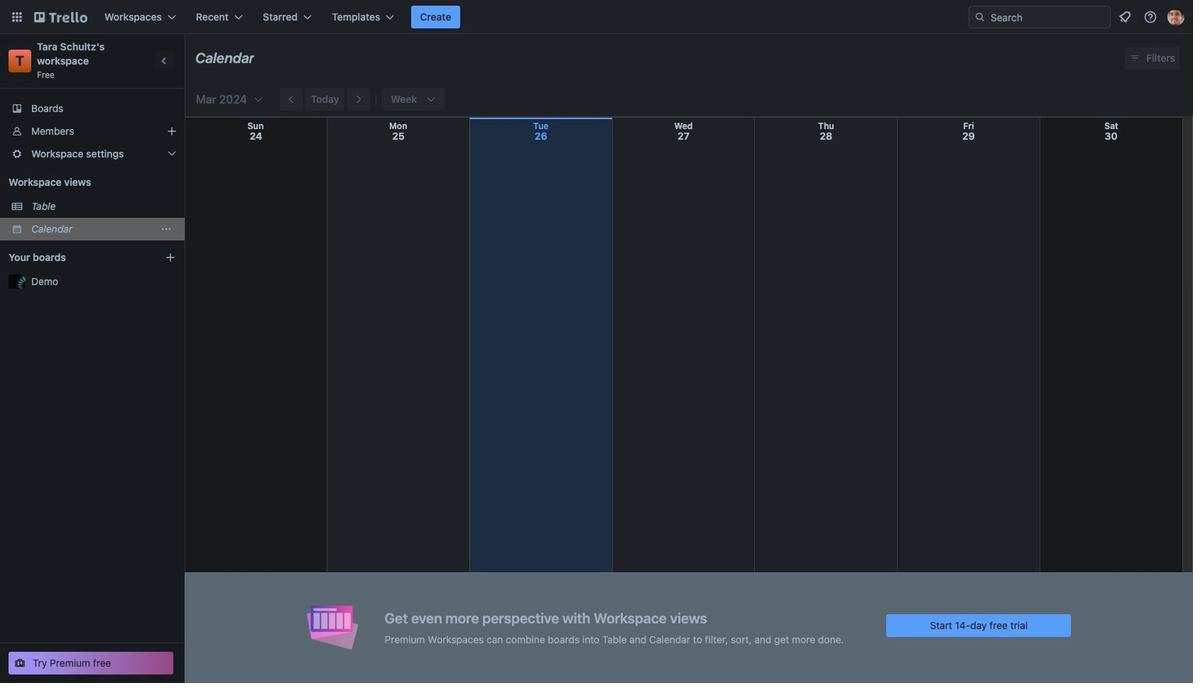 Task type: vqa. For each thing, say whether or not it's contained in the screenshot.
For
no



Task type: describe. For each thing, give the bounding box(es) containing it.
workspace navigation collapse icon image
[[155, 51, 175, 71]]

primary element
[[0, 0, 1193, 34]]

0 notifications image
[[1116, 9, 1133, 26]]

open information menu image
[[1143, 10, 1158, 24]]



Task type: locate. For each thing, give the bounding box(es) containing it.
workspace actions menu image
[[161, 224, 172, 235]]

add board image
[[165, 252, 176, 263]]

search image
[[974, 11, 986, 23]]

your boards with 1 items element
[[9, 249, 143, 266]]

back to home image
[[34, 6, 87, 28]]

Search field
[[969, 6, 1111, 28]]

james peterson (jamespeterson93) image
[[1168, 9, 1185, 26]]

None text field
[[195, 45, 255, 72]]



